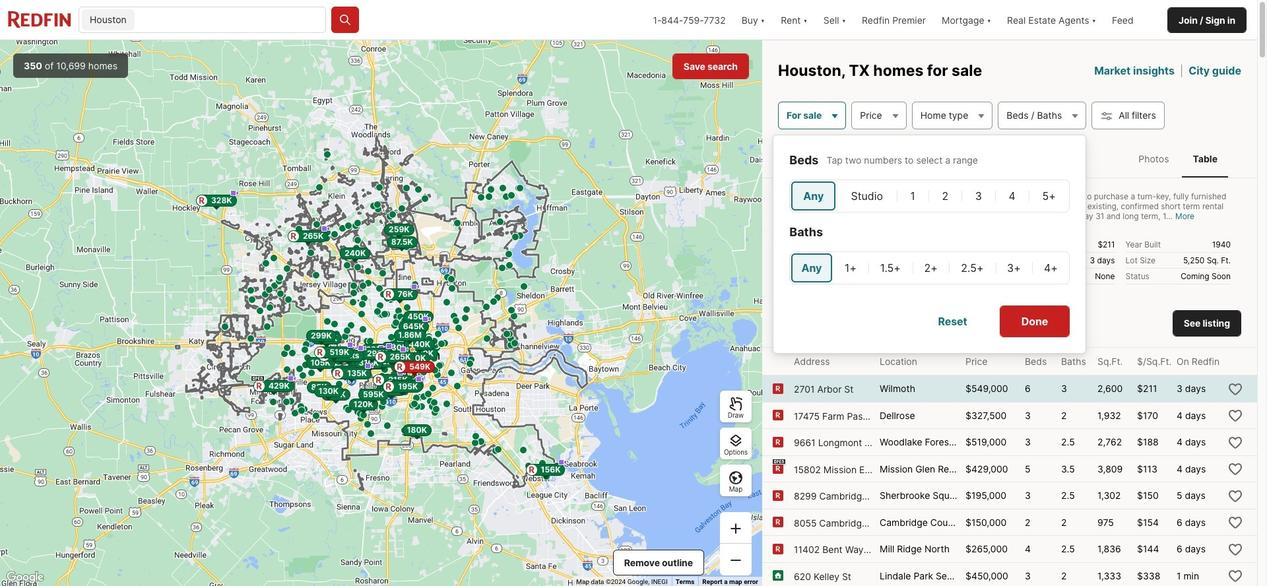 Task type: locate. For each thing, give the bounding box(es) containing it.
submit search image
[[339, 13, 352, 26]]

None search field
[[137, 7, 325, 34]]

tab list
[[1115, 140, 1241, 178]]

menu
[[773, 134, 1087, 354]]

number of bathrooms row
[[790, 251, 1070, 284]]

cell
[[791, 181, 836, 210], [838, 181, 896, 210], [898, 181, 927, 210], [930, 181, 961, 210], [963, 181, 994, 210], [997, 181, 1028, 210], [1030, 181, 1068, 210], [791, 253, 832, 282], [835, 253, 867, 282], [870, 253, 911, 282], [914, 253, 948, 282], [951, 253, 994, 282], [997, 253, 1031, 282], [1034, 253, 1068, 282]]

number of bedrooms row
[[790, 179, 1070, 212]]

toggle search results table view tab
[[1182, 142, 1228, 175]]

previous image
[[783, 255, 799, 271]]



Task type: vqa. For each thing, say whether or not it's contained in the screenshot.
Buy
no



Task type: describe. For each thing, give the bounding box(es) containing it.
toggle search results photos view tab
[[1128, 142, 1180, 175]]

map region
[[0, 40, 762, 586]]

google image
[[3, 569, 47, 586]]

next image
[[978, 255, 994, 271]]



